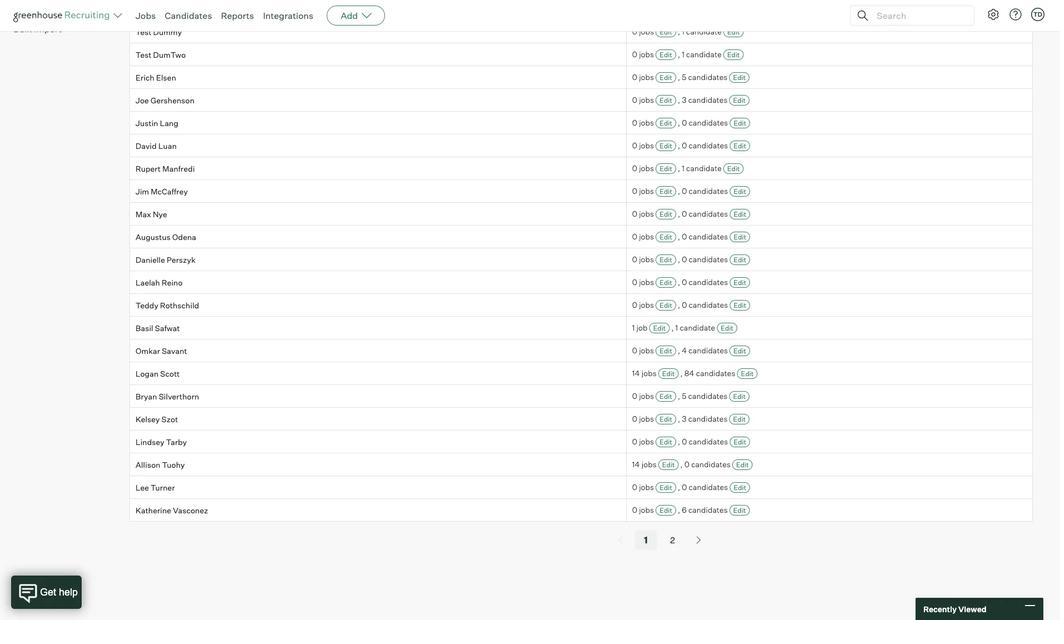 Task type: locate. For each thing, give the bounding box(es) containing it.
8 0 jobs edit ,             0 candidates edit from the top
[[632, 300, 747, 310]]

danielle
[[136, 255, 165, 265]]

6 0 jobs edit ,             0 candidates edit from the top
[[632, 255, 747, 264]]

14 for ,             0 candidates
[[632, 460, 640, 470]]

2 0 jobs edit ,             0 candidates edit from the top
[[632, 141, 747, 150]]

rupert manfredi
[[136, 164, 195, 173]]

candidate for dummy
[[687, 27, 722, 37]]

0 jobs edit ,             3 candidates edit for joe gershenson
[[632, 95, 746, 105]]

jim mccaffrey
[[136, 186, 188, 196]]

job
[[637, 323, 648, 333]]

1 vertical spatial 3
[[682, 414, 687, 424]]

laelah
[[136, 278, 160, 287]]

lindsey tarby
[[136, 437, 187, 447]]

7 0 jobs edit ,             0 candidates edit from the top
[[632, 277, 747, 287]]

, for basil safwat
[[672, 323, 674, 333]]

3 for joe gershenson
[[682, 95, 687, 105]]

, for logan scott
[[681, 369, 683, 378]]

bryan
[[136, 392, 157, 401]]

max nye
[[136, 209, 167, 219]]

0 vertical spatial 5
[[682, 72, 687, 82]]

0 vertical spatial 0 jobs edit ,             1 candidate edit
[[632, 27, 740, 37]]

candidates
[[688, 72, 728, 82], [689, 95, 728, 105], [689, 118, 728, 128], [689, 141, 728, 150], [689, 186, 728, 196], [689, 209, 728, 219], [689, 232, 728, 242], [689, 255, 728, 264], [689, 277, 728, 287], [689, 300, 728, 310], [689, 346, 728, 356], [696, 369, 736, 378], [688, 391, 728, 401], [689, 414, 728, 424], [689, 437, 728, 447], [692, 460, 731, 470], [689, 483, 728, 492], [689, 505, 728, 515]]

5 0 jobs edit ,             0 candidates edit from the top
[[632, 232, 747, 242]]

candidates for perszyk
[[689, 255, 728, 264]]

2 test from the top
[[136, 50, 152, 59]]

1 0 jobs edit ,             3 candidates edit from the top
[[632, 95, 746, 105]]

,
[[678, 27, 680, 37], [678, 50, 680, 59], [678, 72, 680, 82], [678, 95, 680, 105], [678, 118, 680, 128], [678, 141, 680, 150], [678, 164, 680, 173], [678, 186, 680, 196], [678, 209, 680, 219], [678, 232, 680, 242], [678, 255, 680, 264], [678, 277, 680, 287], [678, 300, 680, 310], [672, 323, 674, 333], [678, 346, 680, 356], [681, 369, 683, 378], [678, 391, 680, 401], [678, 414, 680, 424], [678, 437, 680, 447], [681, 460, 683, 470], [678, 483, 680, 492], [678, 505, 680, 515]]

candidates for mccaffrey
[[689, 186, 728, 196]]

test
[[136, 27, 152, 37], [136, 50, 152, 59]]

, for laelah reino
[[678, 277, 680, 287]]

reports
[[221, 10, 254, 21]]

logan
[[136, 369, 159, 379]]

mccaffrey
[[151, 186, 188, 196]]

1 0 jobs edit ,             1 candidate edit from the top
[[632, 27, 740, 37]]

0 vertical spatial test
[[136, 27, 152, 37]]

nye
[[153, 209, 167, 219]]

0 vertical spatial 0 jobs edit ,             3 candidates edit
[[632, 95, 746, 105]]

0 jobs edit ,             0 candidates edit for lindsey tarby
[[632, 437, 747, 447]]

logan scott
[[136, 369, 180, 379]]

jobs for katherine vasconez
[[639, 505, 654, 515]]

2 5 from the top
[[682, 391, 687, 401]]

1 vertical spatial 0 jobs edit ,             3 candidates edit
[[632, 414, 746, 424]]

0 jobs edit ,             0 candidates edit for justin lang
[[632, 118, 747, 128]]

reino
[[162, 278, 183, 287]]

viewed
[[959, 604, 987, 614]]

, for max nye
[[678, 209, 680, 219]]

9 0 jobs edit ,             0 candidates edit from the top
[[632, 437, 747, 447]]

3 0 jobs edit ,             0 candidates edit from the top
[[632, 186, 747, 196]]

1 vertical spatial 5
[[682, 391, 687, 401]]

2 0 jobs edit ,             1 candidate edit from the top
[[632, 50, 740, 59]]

2 3 from the top
[[682, 414, 687, 424]]

0 vertical spatial 14
[[632, 369, 640, 378]]

configure image
[[987, 8, 1001, 21]]

1 14 from the top
[[632, 369, 640, 378]]

2 0 jobs edit ,             3 candidates edit from the top
[[632, 414, 746, 424]]

omkar savant
[[136, 346, 187, 356]]

0 jobs edit ,             0 candidates edit
[[632, 118, 747, 128], [632, 141, 747, 150], [632, 186, 747, 196], [632, 209, 747, 219], [632, 232, 747, 242], [632, 255, 747, 264], [632, 277, 747, 287], [632, 300, 747, 310], [632, 437, 747, 447], [632, 483, 747, 492]]

jobs for joe gershenson
[[639, 95, 654, 105]]

savant
[[162, 346, 187, 356]]

pagination navigation
[[130, 530, 1061, 550]]

1 test from the top
[[136, 27, 152, 37]]

0 vertical spatial 3
[[682, 95, 687, 105]]

3
[[682, 95, 687, 105], [682, 414, 687, 424]]

5
[[682, 72, 687, 82], [682, 391, 687, 401]]

jobs for erich elsen
[[639, 72, 654, 82]]

tarby
[[166, 437, 187, 447]]

candidate for dumtwo
[[687, 50, 722, 59]]

lee
[[136, 483, 149, 492]]

integrations
[[263, 10, 314, 21]]

2 0 jobs edit ,             5 candidates edit from the top
[[632, 391, 746, 401]]

10 0 jobs edit ,             0 candidates edit from the top
[[632, 483, 747, 492]]

, for test dumtwo
[[678, 50, 680, 59]]

jobs for bryan silverthorn
[[639, 391, 654, 401]]

4 0 jobs edit ,             0 candidates edit from the top
[[632, 209, 747, 219]]

jobs for test dumtwo
[[639, 50, 654, 59]]

candidates for luan
[[689, 141, 728, 150]]

, for erich elsen
[[678, 72, 680, 82]]

0 jobs edit ,             0 candidates edit for danielle perszyk
[[632, 255, 747, 264]]

candidates for silverthorn
[[688, 391, 728, 401]]

add button
[[327, 6, 385, 26]]

candidates for gershenson
[[689, 95, 728, 105]]

edit
[[660, 28, 673, 36], [728, 28, 740, 36], [660, 51, 673, 59], [728, 51, 740, 59], [660, 73, 673, 82], [733, 73, 746, 82], [660, 96, 673, 105], [734, 96, 746, 105], [660, 119, 673, 127], [734, 119, 747, 127], [660, 142, 673, 150], [734, 142, 747, 150], [660, 165, 673, 173], [728, 165, 740, 173], [660, 187, 673, 196], [734, 187, 747, 196], [660, 210, 673, 219], [734, 210, 747, 219], [660, 233, 673, 241], [734, 233, 747, 241], [660, 256, 673, 264], [734, 256, 747, 264], [660, 279, 673, 287], [734, 279, 747, 287], [660, 301, 673, 310], [734, 301, 747, 310], [653, 324, 666, 333], [721, 324, 734, 333], [660, 347, 673, 355], [734, 347, 746, 355], [662, 370, 675, 378], [741, 370, 754, 378], [660, 393, 673, 401], [733, 393, 746, 401], [660, 415, 673, 424], [734, 415, 746, 424], [660, 438, 673, 446], [734, 438, 747, 446], [662, 461, 675, 469], [737, 461, 749, 469], [660, 484, 673, 492], [734, 484, 747, 492], [660, 506, 673, 515], [734, 506, 746, 515]]

vasconez
[[173, 506, 208, 515]]

candidate for manfredi
[[687, 164, 722, 173]]

1
[[682, 27, 685, 37], [682, 50, 685, 59], [682, 164, 685, 173], [632, 323, 635, 333], [676, 323, 678, 333], [644, 535, 648, 546]]

0 jobs edit ,             3 candidates edit
[[632, 95, 746, 105], [632, 414, 746, 424]]

, for danielle perszyk
[[678, 255, 680, 264]]

0 jobs edit ,             6 candidates edit
[[632, 505, 746, 515]]

test down jobs
[[136, 27, 152, 37]]

1 vertical spatial 0 jobs edit ,             5 candidates edit
[[632, 391, 746, 401]]

lindsey
[[136, 437, 164, 447]]

0
[[632, 27, 638, 37], [632, 50, 638, 59], [632, 72, 638, 82], [632, 95, 638, 105], [632, 118, 638, 128], [682, 118, 687, 128], [632, 141, 638, 150], [682, 141, 687, 150], [632, 164, 638, 173], [632, 186, 638, 196], [682, 186, 687, 196], [632, 209, 638, 219], [682, 209, 687, 219], [632, 232, 638, 242], [682, 232, 687, 242], [632, 255, 638, 264], [682, 255, 687, 264], [632, 277, 638, 287], [682, 277, 687, 287], [632, 300, 638, 310], [682, 300, 687, 310], [632, 346, 638, 356], [632, 391, 638, 401], [632, 414, 638, 424], [632, 437, 638, 447], [682, 437, 687, 447], [685, 460, 690, 470], [632, 483, 638, 492], [682, 483, 687, 492], [632, 505, 638, 515]]

manfredi
[[162, 164, 195, 173]]

danielle perszyk
[[136, 255, 196, 265]]

14 for ,             84 candidates
[[632, 369, 640, 378]]

turner
[[151, 483, 175, 492]]

1 0 jobs edit ,             0 candidates edit from the top
[[632, 118, 747, 128]]

, for bryan silverthorn
[[678, 391, 680, 401]]

2 vertical spatial 0 jobs edit ,             1 candidate edit
[[632, 164, 740, 173]]

1 vertical spatial 14
[[632, 460, 640, 470]]

0 jobs edit ,             5 candidates edit
[[632, 72, 746, 82], [632, 391, 746, 401]]

1 0 jobs edit ,             5 candidates edit from the top
[[632, 72, 746, 82]]

14
[[632, 369, 640, 378], [632, 460, 640, 470]]

0 jobs edit ,             1 candidate edit for test dumtwo
[[632, 50, 740, 59]]

0 jobs edit ,             1 candidate edit
[[632, 27, 740, 37], [632, 50, 740, 59], [632, 164, 740, 173]]

0 jobs edit ,             3 candidates edit for kelsey szot
[[632, 414, 746, 424]]

3 for kelsey szot
[[682, 414, 687, 424]]

jobs for rupert manfredi
[[639, 164, 654, 173]]

recently viewed
[[924, 604, 987, 614]]

, for allison tuohy
[[681, 460, 683, 470]]

lang
[[160, 118, 178, 128]]

5 for erich elsen
[[682, 72, 687, 82]]

3 0 jobs edit ,             1 candidate edit from the top
[[632, 164, 740, 173]]

1 5 from the top
[[682, 72, 687, 82]]

1 job edit ,             1 candidate edit
[[632, 323, 734, 333]]

silverthorn
[[159, 392, 199, 401]]

0 vertical spatial 0 jobs edit ,             5 candidates edit
[[632, 72, 746, 82]]

jobs for omkar savant
[[639, 346, 654, 356]]

basil
[[136, 323, 153, 333]]

1 vertical spatial test
[[136, 50, 152, 59]]

import
[[34, 23, 62, 35]]

dummy
[[153, 27, 182, 37]]

1 vertical spatial 0 jobs edit ,             1 candidate edit
[[632, 50, 740, 59]]

jobs for jim mccaffrey
[[639, 186, 654, 196]]

jobs for lindsey tarby
[[639, 437, 654, 447]]

, for lindsey tarby
[[678, 437, 680, 447]]

bulk import
[[13, 23, 62, 35]]

bulk import link
[[13, 22, 98, 36]]

0 jobs edit ,             0 candidates edit for david luan
[[632, 141, 747, 150]]

1 3 from the top
[[682, 95, 687, 105]]

candidates link
[[165, 10, 212, 21]]

, for kelsey szot
[[678, 414, 680, 424]]

1 for test dumtwo
[[682, 50, 685, 59]]

basil safwat
[[136, 323, 180, 333]]

5 for bryan silverthorn
[[682, 391, 687, 401]]

jobs for laelah reino
[[639, 277, 654, 287]]

test up the erich
[[136, 50, 152, 59]]

, for joe gershenson
[[678, 95, 680, 105]]

candidates for nye
[[689, 209, 728, 219]]

candidate
[[687, 27, 722, 37], [687, 50, 722, 59], [687, 164, 722, 173], [680, 323, 716, 333]]

edit link
[[656, 27, 676, 37], [724, 27, 744, 37], [656, 50, 676, 60], [724, 50, 744, 60], [656, 72, 676, 83], [730, 72, 750, 83], [656, 95, 676, 106], [730, 95, 750, 106], [656, 118, 676, 129], [730, 118, 750, 129], [656, 141, 676, 151], [730, 141, 750, 151], [656, 164, 676, 174], [724, 164, 744, 174], [656, 186, 676, 197], [730, 186, 750, 197], [656, 209, 676, 220], [730, 209, 750, 220], [656, 232, 676, 242], [730, 232, 750, 242], [656, 255, 676, 265], [730, 255, 750, 265], [656, 277, 676, 288], [730, 277, 750, 288], [656, 300, 676, 311], [730, 300, 750, 311], [650, 323, 670, 334], [717, 323, 738, 334], [656, 346, 676, 356], [730, 346, 750, 356], [659, 369, 679, 379], [737, 369, 758, 379], [656, 391, 676, 402], [730, 391, 750, 402], [656, 414, 676, 425], [730, 414, 750, 425], [656, 437, 676, 448], [730, 437, 750, 448], [659, 460, 679, 470], [733, 460, 753, 470], [656, 483, 676, 493], [730, 483, 750, 493], [656, 505, 676, 516], [730, 505, 750, 516]]

erich
[[136, 73, 154, 82]]

teddy rothschild
[[136, 300, 199, 310]]

job boards link
[[13, 0, 98, 13]]

2 14 from the top
[[632, 460, 640, 470]]

luan
[[158, 141, 177, 151]]



Task type: vqa. For each thing, say whether or not it's contained in the screenshot.


Task type: describe. For each thing, give the bounding box(es) containing it.
, for rupert manfredi
[[678, 164, 680, 173]]

jobs for justin lang
[[639, 118, 654, 128]]

david
[[136, 141, 157, 151]]

david luan
[[136, 141, 177, 151]]

elsen
[[156, 73, 176, 82]]

jobs for augustus odena
[[639, 232, 654, 242]]

1 inside 'page 1' element
[[644, 535, 648, 546]]

candidates for szot
[[689, 414, 728, 424]]

allison
[[136, 460, 160, 470]]

joe
[[136, 95, 149, 105]]

dumtwo
[[153, 50, 186, 59]]

tuohy
[[162, 460, 185, 470]]

odena
[[172, 232, 196, 242]]

candidates for reino
[[689, 277, 728, 287]]

lee turner
[[136, 483, 175, 492]]

perszyk
[[167, 255, 196, 265]]

, for omkar savant
[[678, 346, 680, 356]]

rothschild
[[160, 300, 199, 310]]

14 jobs edit ,             84 candidates edit
[[632, 369, 754, 378]]

0 jobs edit ,             5 candidates edit for bryan silverthorn
[[632, 391, 746, 401]]

laelah reino
[[136, 278, 183, 287]]

joe gershenson
[[136, 95, 195, 105]]

candidates for vasconez
[[689, 505, 728, 515]]

zach
[[136, 4, 154, 14]]

, for justin lang
[[678, 118, 680, 128]]

td button
[[1032, 8, 1045, 21]]

kelsey szot
[[136, 414, 178, 424]]

candidates for tuohy
[[692, 460, 731, 470]]

1 for basil safwat
[[676, 323, 678, 333]]

jobs for teddy rothschild
[[639, 300, 654, 310]]

jobs for max nye
[[639, 209, 654, 219]]

, for teddy rothschild
[[678, 300, 680, 310]]

candidates for odena
[[689, 232, 728, 242]]

jobs
[[136, 10, 156, 21]]

0 jobs edit ,             0 candidates edit for teddy rothschild
[[632, 300, 747, 310]]

jobs for logan scott
[[642, 369, 657, 378]]

omkar
[[136, 346, 160, 356]]

candidates for savant
[[689, 346, 728, 356]]

page 1 element
[[635, 531, 657, 550]]

0 jobs edit ,             1 candidate edit for test dummy
[[632, 27, 740, 37]]

candidates
[[165, 10, 212, 21]]

jobs for test dummy
[[639, 27, 654, 37]]

recently
[[924, 604, 957, 614]]

erich elsen
[[136, 73, 176, 82]]

justin lang
[[136, 118, 178, 128]]

jobs for kelsey szot
[[639, 414, 654, 424]]

szot
[[162, 414, 178, 424]]

test for test dummy
[[136, 27, 152, 37]]

, for lee turner
[[678, 483, 680, 492]]

candidates for turner
[[689, 483, 728, 492]]

katherine vasconez
[[136, 506, 208, 515]]

augustus odena
[[136, 232, 196, 242]]

0 jobs edit ,             0 candidates edit for lee turner
[[632, 483, 747, 492]]

1 for rupert manfredi
[[682, 164, 685, 173]]

job boards
[[13, 1, 61, 12]]

2 link
[[661, 531, 684, 550]]

bulk
[[13, 23, 32, 35]]

jobs for allison tuohy
[[642, 460, 657, 470]]

candidates for tarby
[[689, 437, 728, 447]]

, for augustus odena
[[678, 232, 680, 242]]

, for katherine vasconez
[[678, 505, 680, 515]]

allison tuohy
[[136, 460, 185, 470]]

0 jobs edit ,             4 candidates edit
[[632, 346, 746, 356]]

84
[[685, 369, 695, 378]]

0 jobs edit ,             5 candidates edit for erich elsen
[[632, 72, 746, 82]]

4
[[682, 346, 687, 356]]

candidate for safwat
[[680, 323, 716, 333]]

candidates for lang
[[689, 118, 728, 128]]

augustus
[[136, 232, 171, 242]]

katherine
[[136, 506, 171, 515]]

integrations link
[[263, 10, 314, 21]]

jobs for david luan
[[639, 141, 654, 150]]

1 for test dummy
[[682, 27, 685, 37]]

greenhouse recruiting image
[[13, 9, 113, 22]]

0 jobs edit ,             0 candidates edit for max nye
[[632, 209, 747, 219]]

kelsey
[[136, 414, 160, 424]]

justin
[[136, 118, 158, 128]]

2
[[670, 535, 675, 546]]

rupert
[[136, 164, 161, 173]]

0 jobs edit ,             0 candidates edit for laelah reino
[[632, 277, 747, 287]]

bryan silverthorn
[[136, 392, 199, 401]]

td
[[1034, 11, 1043, 18]]

test dummy
[[136, 27, 182, 37]]

0 jobs edit ,             0 candidates edit for augustus odena
[[632, 232, 747, 242]]

test dumtwo
[[136, 50, 186, 59]]

jim
[[136, 186, 149, 196]]

6
[[682, 505, 687, 515]]

candidates for scott
[[696, 369, 736, 378]]

zach brock
[[136, 4, 177, 14]]

Search text field
[[874, 8, 964, 24]]

brock
[[156, 4, 177, 14]]

gershenson
[[151, 95, 195, 105]]

safwat
[[155, 323, 180, 333]]

teddy
[[136, 300, 158, 310]]

boards
[[31, 1, 61, 12]]

0 jobs edit ,             0 candidates edit for jim mccaffrey
[[632, 186, 747, 196]]

reports link
[[221, 10, 254, 21]]

jobs link
[[136, 10, 156, 21]]

candidates for rothschild
[[689, 300, 728, 310]]

max
[[136, 209, 151, 219]]

, for jim mccaffrey
[[678, 186, 680, 196]]

scott
[[160, 369, 180, 379]]

jobs for lee turner
[[639, 483, 654, 492]]

td button
[[1029, 6, 1047, 23]]

candidates for elsen
[[688, 72, 728, 82]]

test for test dumtwo
[[136, 50, 152, 59]]

0 jobs edit ,             1 candidate edit for rupert manfredi
[[632, 164, 740, 173]]

jobs for danielle perszyk
[[639, 255, 654, 264]]

, for test dummy
[[678, 27, 680, 37]]

14 jobs edit ,             0 candidates edit
[[632, 460, 749, 470]]

add
[[341, 10, 358, 21]]

, for david luan
[[678, 141, 680, 150]]

job
[[13, 1, 29, 12]]



